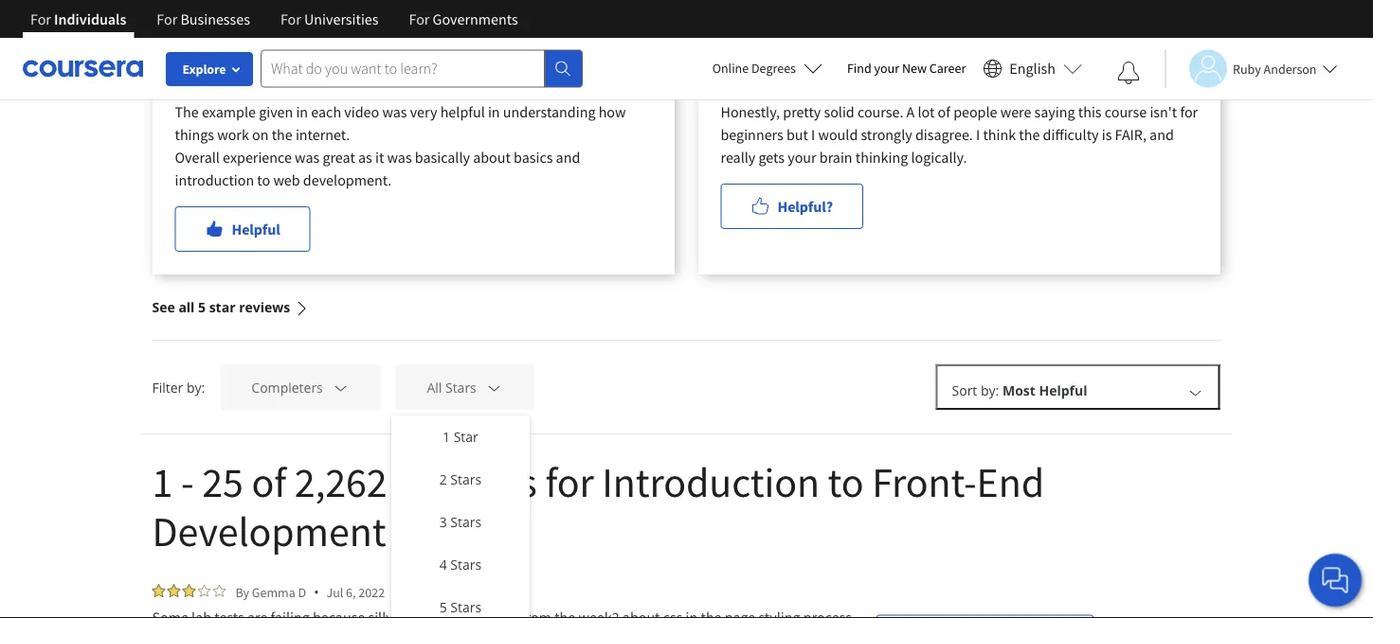 Task type: describe. For each thing, give the bounding box(es) containing it.
experience
[[223, 148, 292, 167]]

would
[[818, 125, 858, 144]]

for for individuals
[[30, 9, 51, 28]]

was right it
[[387, 148, 412, 167]]

show notifications image
[[1117, 62, 1140, 84]]

basically
[[415, 148, 470, 167]]

1 - 25 of 2,262 reviews for introduction to front-end development
[[152, 456, 1044, 558]]

4 stars menu item
[[391, 544, 530, 587]]

the inside the example given in each video was very helpful in understanding how things work on the internet. overall experience was great as it was basically about basics and introduction to web development.
[[272, 125, 293, 144]]

but
[[787, 125, 808, 144]]

honestly,
[[721, 102, 780, 121]]

4
[[439, 556, 447, 574]]

2 stars
[[439, 471, 482, 489]]

degrees
[[752, 60, 796, 77]]

d
[[298, 584, 306, 601]]

basics
[[514, 148, 553, 167]]

thinking
[[856, 148, 908, 167]]

nov
[[175, 55, 197, 72]]

chat with us image
[[1320, 566, 1351, 596]]

front-
[[872, 456, 977, 508]]

star
[[454, 428, 478, 446]]

1 star menu item
[[391, 416, 530, 459]]

governments
[[433, 9, 518, 28]]

by:
[[187, 379, 205, 397]]

ruby anderson
[[1233, 60, 1317, 77]]

the example given in each video was very helpful in understanding how things work on the internet. overall experience was great as it was basically about basics and introduction to web development.
[[175, 102, 626, 190]]

course.
[[858, 102, 904, 121]]

star image
[[198, 585, 211, 598]]

think
[[983, 125, 1016, 144]]

beginners
[[721, 125, 784, 144]]

all stars button
[[396, 365, 534, 410]]

internet.
[[296, 125, 350, 144]]

1 star
[[443, 428, 478, 446]]

1 horizontal spatial chevron down image
[[1187, 384, 1204, 401]]

2022 inside by gemma d • jul 6, 2022
[[359, 584, 385, 601]]

5 stars menu item
[[391, 587, 530, 619]]

understanding
[[503, 102, 596, 121]]

gets
[[759, 148, 785, 167]]

for inside 'honestly, pretty solid course. a lot of people were saying this course isn't for beginners but i would strongly disagree. i think the difficulty is fair, and really gets your brain thinking logically.'
[[1180, 102, 1198, 121]]

and inside the example given in each video was very helpful in understanding how things work on the internet. overall experience was great as it was basically about basics and introduction to web development.
[[556, 148, 580, 167]]

see all 5 star reviews
[[152, 299, 290, 317]]

1 for 1 star
[[443, 428, 450, 446]]

stars for all stars
[[445, 379, 477, 397]]

helpful button
[[175, 207, 311, 252]]

coursera image
[[23, 53, 143, 84]]

5 stars
[[439, 599, 482, 617]]

2
[[439, 471, 447, 489]]

by
[[236, 584, 249, 601]]

chevron down image
[[486, 379, 503, 397]]

helpful?
[[778, 197, 833, 216]]

filter
[[152, 379, 183, 397]]

-
[[181, 456, 194, 508]]

fair,
[[1115, 125, 1147, 144]]

2022 for sn nov 1, 2022
[[212, 55, 238, 72]]

2 filled star image from the left
[[220, 79, 234, 92]]

2022 for sg sep 20, 2022
[[764, 55, 790, 72]]

end
[[977, 456, 1044, 508]]

for businesses
[[157, 9, 250, 28]]

about
[[473, 148, 511, 167]]

brain
[[820, 148, 853, 167]]

gemma
[[252, 584, 295, 601]]

really
[[721, 148, 756, 167]]

video
[[344, 102, 379, 121]]

reviews
[[239, 299, 290, 317]]

by gemma d • jul 6, 2022
[[236, 584, 385, 602]]

explore button
[[166, 52, 253, 86]]

of inside 'honestly, pretty solid course. a lot of people were saying this course isn't for beginners but i would strongly disagree. i think the difficulty is fair, and really gets your brain thinking logically.'
[[938, 102, 951, 121]]

logically.
[[911, 148, 967, 167]]

new
[[902, 60, 927, 77]]

career
[[930, 60, 966, 77]]

as
[[358, 148, 372, 167]]

completers
[[251, 379, 323, 397]]

is
[[1102, 125, 1112, 144]]

the inside 'honestly, pretty solid course. a lot of people were saying this course isn't for beginners but i would strongly disagree. i think the difficulty is fair, and really gets your brain thinking logically.'
[[1019, 125, 1040, 144]]

online degrees
[[712, 60, 796, 77]]

great
[[323, 148, 355, 167]]

4 stars
[[439, 556, 482, 574]]

pretty
[[783, 102, 821, 121]]

ruby
[[1233, 60, 1261, 77]]

1 for 1 - 25 of 2,262 reviews for introduction to front-end development
[[152, 456, 173, 508]]

on
[[252, 125, 269, 144]]

sep
[[721, 55, 742, 72]]

2 in from the left
[[488, 102, 500, 121]]

isn't
[[1150, 102, 1177, 121]]

web
[[273, 171, 300, 190]]

difficulty
[[1043, 125, 1099, 144]]

0 vertical spatial your
[[874, 60, 899, 77]]

strongly
[[861, 125, 912, 144]]

all stars
[[427, 379, 477, 397]]

helpful
[[440, 102, 485, 121]]

banner navigation
[[15, 0, 533, 38]]

for inside 1 - 25 of 2,262 reviews for introduction to front-end development
[[545, 456, 594, 508]]



Task type: locate. For each thing, give the bounding box(es) containing it.
5 right 'all'
[[198, 299, 206, 317]]

online degrees button
[[697, 47, 838, 89]]

i right but
[[811, 125, 815, 144]]

0 horizontal spatial filled star image
[[175, 79, 188, 92]]

0 horizontal spatial to
[[257, 171, 270, 190]]

for left universities
[[280, 9, 301, 28]]

1 the from the left
[[272, 125, 293, 144]]

1 horizontal spatial i
[[976, 125, 980, 144]]

your inside 'honestly, pretty solid course. a lot of people were saying this course isn't for beginners but i would strongly disagree. i think the difficulty is fair, and really gets your brain thinking logically.'
[[788, 148, 817, 167]]

stars right 2
[[450, 471, 482, 489]]

english
[[1010, 59, 1056, 78]]

1 for from the left
[[30, 9, 51, 28]]

in left each
[[296, 102, 308, 121]]

1,
[[199, 55, 209, 72]]

1 horizontal spatial for
[[1180, 102, 1198, 121]]

1 inside 1 - 25 of 2,262 reviews for introduction to front-end development
[[152, 456, 173, 508]]

for
[[1180, 102, 1198, 121], [545, 456, 594, 508]]

5 inside 5 stars menu item
[[439, 599, 447, 617]]

0 horizontal spatial chevron down image
[[332, 379, 349, 397]]

ruby anderson button
[[1165, 50, 1338, 88]]

businesses
[[180, 9, 250, 28]]

sn nov 1, 2022
[[175, 36, 238, 72]]

3 filled star image from the left
[[236, 79, 249, 92]]

and down isn't
[[1150, 125, 1174, 144]]

1 horizontal spatial the
[[1019, 125, 1040, 144]]

find your new career link
[[838, 57, 976, 81]]

and right basics on the top of the page
[[556, 148, 580, 167]]

2 horizontal spatial filled star image
[[236, 79, 249, 92]]

stars for 4 stars
[[450, 556, 482, 574]]

each
[[311, 102, 341, 121]]

0 horizontal spatial i
[[811, 125, 815, 144]]

completers button
[[220, 365, 380, 410]]

1 vertical spatial 5
[[439, 599, 447, 617]]

menu
[[391, 416, 530, 619]]

2022 inside sg sep 20, 2022
[[764, 55, 790, 72]]

for governments
[[409, 9, 518, 28]]

stars right 4
[[450, 556, 482, 574]]

2 the from the left
[[1019, 125, 1040, 144]]

for for businesses
[[157, 9, 177, 28]]

0 vertical spatial of
[[938, 102, 951, 121]]

chevron down image inside completers button
[[332, 379, 349, 397]]

stars inside menu item
[[450, 471, 482, 489]]

2,262
[[294, 456, 387, 508]]

people
[[954, 102, 998, 121]]

1 horizontal spatial of
[[938, 102, 951, 121]]

course
[[1105, 102, 1147, 121]]

helpful
[[232, 220, 280, 239]]

helpful? button
[[721, 184, 863, 229]]

the down were
[[1019, 125, 1040, 144]]

1 vertical spatial and
[[556, 148, 580, 167]]

1 in from the left
[[296, 102, 308, 121]]

for left individuals
[[30, 9, 51, 28]]

example
[[202, 102, 256, 121]]

of inside 1 - 25 of 2,262 reviews for introduction to front-end development
[[252, 456, 286, 508]]

see
[[152, 299, 175, 317]]

for up the sn
[[157, 9, 177, 28]]

1 filled star image from the left
[[175, 79, 188, 92]]

and inside 'honestly, pretty solid course. a lot of people were saying this course isn't for beginners but i would strongly disagree. i think the difficulty is fair, and really gets your brain thinking logically.'
[[1150, 125, 1174, 144]]

stars
[[445, 379, 477, 397], [450, 471, 482, 489], [450, 514, 482, 532], [450, 556, 482, 574], [450, 599, 482, 617]]

2 for from the left
[[157, 9, 177, 28]]

development
[[152, 505, 386, 558]]

1 vertical spatial for
[[545, 456, 594, 508]]

3 for from the left
[[280, 9, 301, 28]]

disagree.
[[915, 125, 973, 144]]

0 horizontal spatial and
[[556, 148, 580, 167]]

were
[[1001, 102, 1032, 121]]

was
[[382, 102, 407, 121], [295, 148, 320, 167], [387, 148, 412, 167]]

work
[[217, 125, 249, 144]]

of right lot
[[938, 102, 951, 121]]

menu containing 1 star
[[391, 416, 530, 619]]

for individuals
[[30, 9, 126, 28]]

sg
[[721, 36, 736, 53]]

of
[[938, 102, 951, 121], [252, 456, 286, 508]]

to left front-
[[828, 456, 864, 508]]

find your new career
[[847, 60, 966, 77]]

1 horizontal spatial your
[[874, 60, 899, 77]]

honestly, pretty solid course. a lot of people were saying this course isn't for beginners but i would strongly disagree. i think the difficulty is fair, and really gets your brain thinking logically.
[[721, 102, 1198, 167]]

•
[[314, 584, 319, 602]]

solid
[[824, 102, 855, 121]]

filled star image
[[175, 79, 188, 92], [220, 79, 234, 92], [236, 79, 249, 92]]

5 inside "see all 5 star reviews" button
[[198, 299, 206, 317]]

in right the helpful
[[488, 102, 500, 121]]

1 vertical spatial to
[[828, 456, 864, 508]]

0 vertical spatial 1
[[443, 428, 450, 446]]

0 horizontal spatial in
[[296, 102, 308, 121]]

20,
[[744, 55, 761, 72]]

0 horizontal spatial your
[[788, 148, 817, 167]]

how
[[599, 102, 626, 121]]

1 vertical spatial of
[[252, 456, 286, 508]]

chevron down image
[[332, 379, 349, 397], [1187, 384, 1204, 401]]

anderson
[[1264, 60, 1317, 77]]

1 vertical spatial 1
[[152, 456, 173, 508]]

0 vertical spatial and
[[1150, 125, 1174, 144]]

i
[[811, 125, 815, 144], [976, 125, 980, 144]]

0 horizontal spatial 5
[[198, 299, 206, 317]]

to inside 1 - 25 of 2,262 reviews for introduction to front-end development
[[828, 456, 864, 508]]

1 horizontal spatial 2022
[[359, 584, 385, 601]]

stars for 3 stars
[[450, 514, 482, 532]]

very
[[410, 102, 437, 121]]

explore
[[182, 61, 226, 78]]

development.
[[303, 171, 392, 190]]

stars for 5 stars
[[450, 599, 482, 617]]

all
[[427, 379, 442, 397]]

1 horizontal spatial to
[[828, 456, 864, 508]]

1 inside menu item
[[443, 428, 450, 446]]

stars right "3"
[[450, 514, 482, 532]]

2 i from the left
[[976, 125, 980, 144]]

1 left the star
[[443, 428, 450, 446]]

the
[[175, 102, 199, 121]]

stars inside menu item
[[450, 599, 482, 617]]

your
[[874, 60, 899, 77], [788, 148, 817, 167]]

this
[[1078, 102, 1102, 121]]

2022 inside sn nov 1, 2022
[[212, 55, 238, 72]]

2 stars menu item
[[391, 459, 530, 501]]

1 horizontal spatial and
[[1150, 125, 1174, 144]]

was left "very"
[[382, 102, 407, 121]]

your down but
[[788, 148, 817, 167]]

your right find
[[874, 60, 899, 77]]

3
[[439, 514, 447, 532]]

1 i from the left
[[811, 125, 815, 144]]

0 vertical spatial for
[[1180, 102, 1198, 121]]

1 horizontal spatial 1
[[443, 428, 450, 446]]

things
[[175, 125, 214, 144]]

What do you want to learn? text field
[[261, 50, 545, 88]]

of right 25
[[252, 456, 286, 508]]

0 horizontal spatial the
[[272, 125, 293, 144]]

to left web
[[257, 171, 270, 190]]

6,
[[346, 584, 356, 601]]

stars right all at the left bottom
[[445, 379, 477, 397]]

for up what do you want to learn? text box
[[409, 9, 430, 28]]

a
[[907, 102, 915, 121]]

stars inside dropdown button
[[445, 379, 477, 397]]

25
[[202, 456, 243, 508]]

2 horizontal spatial 2022
[[764, 55, 790, 72]]

1 left -
[[152, 456, 173, 508]]

it
[[375, 148, 384, 167]]

0 horizontal spatial 2022
[[212, 55, 238, 72]]

to inside the example given in each video was very helpful in understanding how things work on the internet. overall experience was great as it was basically about basics and introduction to web development.
[[257, 171, 270, 190]]

star
[[209, 299, 236, 317]]

0 vertical spatial 5
[[198, 299, 206, 317]]

sn
[[175, 36, 191, 53]]

introduction
[[602, 456, 820, 508]]

star image
[[213, 585, 226, 598]]

for for governments
[[409, 9, 430, 28]]

filled star image
[[190, 79, 203, 92], [205, 79, 218, 92], [152, 585, 165, 598], [167, 585, 181, 598], [182, 585, 196, 598]]

i left the think
[[976, 125, 980, 144]]

0 horizontal spatial 1
[[152, 456, 173, 508]]

overall
[[175, 148, 220, 167]]

universities
[[304, 9, 379, 28]]

1 horizontal spatial in
[[488, 102, 500, 121]]

0 horizontal spatial for
[[545, 456, 594, 508]]

for for universities
[[280, 9, 301, 28]]

lot
[[918, 102, 935, 121]]

1 horizontal spatial filled star image
[[220, 79, 234, 92]]

introduction
[[175, 171, 254, 190]]

1 vertical spatial your
[[788, 148, 817, 167]]

4 for from the left
[[409, 9, 430, 28]]

3 stars
[[439, 514, 482, 532]]

None search field
[[261, 50, 583, 88]]

2022 right 6,
[[359, 584, 385, 601]]

0 horizontal spatial of
[[252, 456, 286, 508]]

stars for 2 stars
[[450, 471, 482, 489]]

filter by:
[[152, 379, 205, 397]]

stars down 4 stars
[[450, 599, 482, 617]]

to
[[257, 171, 270, 190], [828, 456, 864, 508]]

given
[[259, 102, 293, 121]]

see all 5 star reviews button
[[152, 275, 309, 340]]

0 vertical spatial to
[[257, 171, 270, 190]]

1 horizontal spatial 5
[[439, 599, 447, 617]]

individuals
[[54, 9, 126, 28]]

3 stars menu item
[[391, 501, 530, 544]]

was down "internet."
[[295, 148, 320, 167]]

2022 right 20,
[[764, 55, 790, 72]]

2022
[[212, 55, 238, 72], [764, 55, 790, 72], [359, 584, 385, 601]]

the right on
[[272, 125, 293, 144]]

2022 right 1,
[[212, 55, 238, 72]]

5 down 4
[[439, 599, 447, 617]]



Task type: vqa. For each thing, say whether or not it's contained in the screenshot.
Based
no



